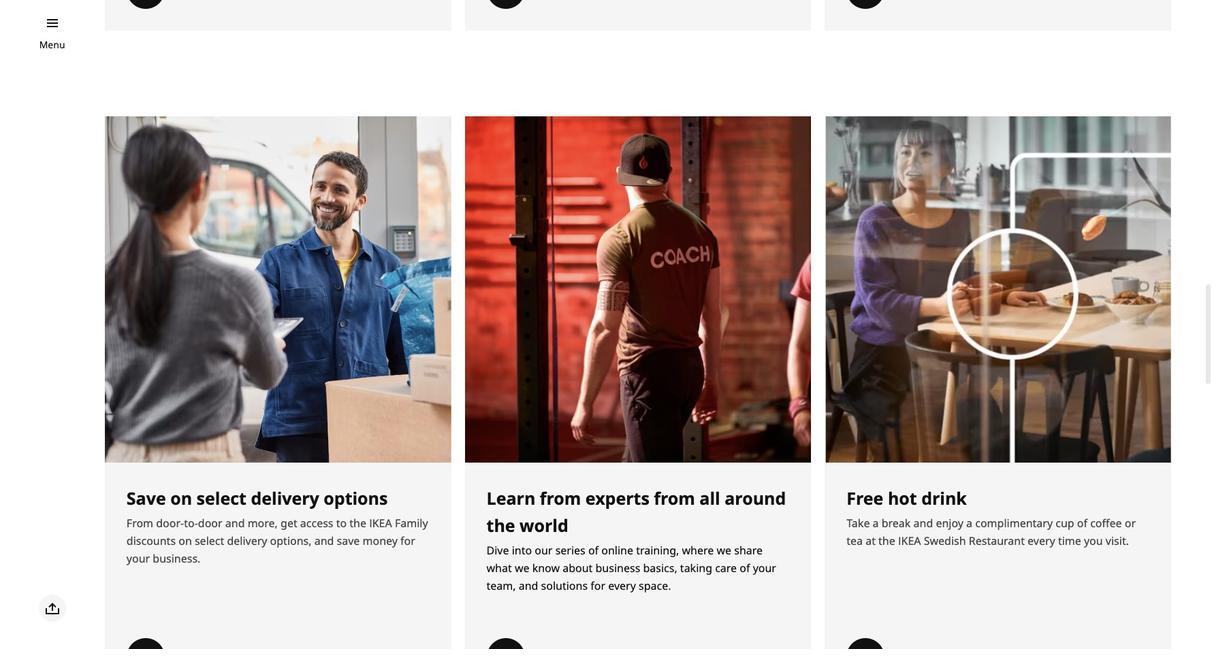 Task type: describe. For each thing, give the bounding box(es) containing it.
your inside save on select delivery options from door-to-door and more, get access to the ikea family discounts on select delivery options, and save money for your business.
[[127, 551, 150, 566]]

1 vertical spatial we
[[515, 561, 529, 576]]

space.
[[639, 578, 671, 593]]

business.
[[153, 551, 200, 566]]

basics,
[[643, 561, 677, 576]]

from
[[127, 516, 153, 531]]

drink
[[921, 487, 967, 510]]

swedish
[[924, 534, 966, 548]]

dive
[[487, 543, 509, 558]]

money
[[363, 534, 398, 548]]

2 a from the left
[[966, 516, 972, 531]]

or
[[1125, 516, 1136, 531]]

options,
[[270, 534, 312, 548]]

menu
[[39, 38, 65, 51]]

man walking across a red-lit area image
[[465, 116, 811, 463]]

at
[[866, 534, 876, 548]]

0 vertical spatial select
[[197, 487, 246, 510]]

1 vertical spatial select
[[195, 534, 224, 548]]

restaurant
[[969, 534, 1025, 548]]

to-
[[184, 516, 198, 531]]

tea
[[847, 534, 863, 548]]

world
[[520, 514, 568, 537]]

where
[[682, 543, 714, 558]]

hot
[[888, 487, 917, 510]]

complimentary
[[975, 516, 1053, 531]]

and inside the free hot drink take a break and enjoy a complimentary cup of coffee or tea at the ikea swedish restaurant every time you visit.
[[913, 516, 933, 531]]

all
[[700, 487, 720, 510]]

1 horizontal spatial of
[[740, 561, 750, 576]]

cup
[[1056, 516, 1074, 531]]

2 from from the left
[[654, 487, 695, 510]]

for inside save on select delivery options from door-to-door and more, get access to the ikea family discounts on select delivery options, and save money for your business.
[[400, 534, 415, 548]]

1 a from the left
[[873, 516, 879, 531]]

1 vertical spatial on
[[179, 534, 192, 548]]

0 vertical spatial delivery
[[251, 487, 319, 510]]

save on select delivery options from door-to-door and more, get access to the ikea family discounts on select delivery options, and save money for your business.
[[127, 487, 428, 566]]

around
[[725, 487, 786, 510]]

1 vertical spatial of
[[588, 543, 599, 558]]

1 vertical spatial delivery
[[227, 534, 267, 548]]

family
[[395, 516, 428, 531]]

a woman sitting at a desk next to a computer image
[[825, 116, 1171, 463]]

ikea inside save on select delivery options from door-to-door and more, get access to the ikea family discounts on select delivery options, and save money for your business.
[[369, 516, 392, 531]]

0 vertical spatial on
[[170, 487, 192, 510]]

enjoy
[[936, 516, 963, 531]]

to
[[336, 516, 347, 531]]

time
[[1058, 534, 1081, 548]]

free
[[847, 487, 883, 510]]

get
[[281, 516, 297, 531]]

visit.
[[1106, 534, 1129, 548]]

door-
[[156, 516, 184, 531]]

the inside save on select delivery options from door-to-door and more, get access to the ikea family discounts on select delivery options, and save money for your business.
[[350, 516, 366, 531]]

about
[[563, 561, 593, 576]]

business
[[595, 561, 640, 576]]

your inside "learn from experts from all around the world dive into our series of online training, where we share what we know about business basics, taking care of your team, and solutions for every space."
[[753, 561, 776, 576]]

save
[[127, 487, 166, 510]]

into
[[512, 543, 532, 558]]

discounts
[[127, 534, 176, 548]]

more,
[[248, 516, 278, 531]]



Task type: locate. For each thing, give the bounding box(es) containing it.
a right take
[[873, 516, 879, 531]]

of inside the free hot drink take a break and enjoy a complimentary cup of coffee or tea at the ikea swedish restaurant every time you visit.
[[1077, 516, 1087, 531]]

ikea up money
[[369, 516, 392, 531]]

our
[[535, 543, 553, 558]]

for inside "learn from experts from all around the world dive into our series of online training, where we share what we know about business basics, taking care of your team, and solutions for every space."
[[591, 578, 605, 593]]

delivery
[[251, 487, 319, 510], [227, 534, 267, 548]]

experts
[[585, 487, 649, 510]]

the
[[487, 514, 515, 537], [350, 516, 366, 531], [878, 534, 895, 548]]

break
[[882, 516, 911, 531]]

1 horizontal spatial your
[[753, 561, 776, 576]]

on down the to-
[[179, 534, 192, 548]]

we
[[717, 543, 731, 558], [515, 561, 529, 576]]

for
[[400, 534, 415, 548], [591, 578, 605, 593]]

and
[[225, 516, 245, 531], [913, 516, 933, 531], [314, 534, 334, 548], [519, 578, 538, 593]]

share
[[734, 543, 763, 558]]

from left "all"
[[654, 487, 695, 510]]

access
[[300, 516, 333, 531]]

0 horizontal spatial of
[[588, 543, 599, 558]]

taking
[[680, 561, 712, 576]]

0 vertical spatial ikea
[[369, 516, 392, 531]]

training,
[[636, 543, 679, 558]]

and inside "learn from experts from all around the world dive into our series of online training, where we share what we know about business basics, taking care of your team, and solutions for every space."
[[519, 578, 538, 593]]

from
[[540, 487, 581, 510], [654, 487, 695, 510]]

0 vertical spatial for
[[400, 534, 415, 548]]

coffee
[[1090, 516, 1122, 531]]

every left time
[[1028, 534, 1055, 548]]

0 horizontal spatial a
[[873, 516, 879, 531]]

and down access on the left of the page
[[314, 534, 334, 548]]

delivery up "get"
[[251, 487, 319, 510]]

your
[[127, 551, 150, 566], [753, 561, 776, 576]]

the right at
[[878, 534, 895, 548]]

2 vertical spatial of
[[740, 561, 750, 576]]

a right enjoy
[[966, 516, 972, 531]]

0 horizontal spatial every
[[608, 578, 636, 593]]

of down share
[[740, 561, 750, 576]]

1 vertical spatial every
[[608, 578, 636, 593]]

on up the to-
[[170, 487, 192, 510]]

you
[[1084, 534, 1103, 548]]

1 horizontal spatial every
[[1028, 534, 1055, 548]]

team,
[[487, 578, 516, 593]]

0 vertical spatial we
[[717, 543, 731, 558]]

1 horizontal spatial a
[[966, 516, 972, 531]]

every inside the free hot drink take a break and enjoy a complimentary cup of coffee or tea at the ikea swedish restaurant every time you visit.
[[1028, 534, 1055, 548]]

from up 'world'
[[540, 487, 581, 510]]

for down family
[[400, 534, 415, 548]]

for down business
[[591, 578, 605, 593]]

1 horizontal spatial ikea
[[898, 534, 921, 548]]

care
[[715, 561, 737, 576]]

0 vertical spatial every
[[1028, 534, 1055, 548]]

your down share
[[753, 561, 776, 576]]

the right "to"
[[350, 516, 366, 531]]

learn
[[487, 487, 535, 510]]

know
[[532, 561, 560, 576]]

0 horizontal spatial your
[[127, 551, 150, 566]]

your down discounts
[[127, 551, 150, 566]]

every inside "learn from experts from all around the world dive into our series of online training, where we share what we know about business basics, taking care of your team, and solutions for every space."
[[608, 578, 636, 593]]

0 horizontal spatial the
[[350, 516, 366, 531]]

what
[[487, 561, 512, 576]]

free hot drink take a break and enjoy a complimentary cup of coffee or tea at the ikea swedish restaurant every time you visit.
[[847, 487, 1136, 548]]

1 horizontal spatial for
[[591, 578, 605, 593]]

a delivery driver dropping off packages image
[[105, 116, 451, 463]]

and right "door"
[[225, 516, 245, 531]]

take
[[847, 516, 870, 531]]

0 horizontal spatial from
[[540, 487, 581, 510]]

1 horizontal spatial from
[[654, 487, 695, 510]]

of right cup
[[1077, 516, 1087, 531]]

series
[[555, 543, 585, 558]]

the up dive
[[487, 514, 515, 537]]

and left enjoy
[[913, 516, 933, 531]]

and down know
[[519, 578, 538, 593]]

select
[[197, 487, 246, 510], [195, 534, 224, 548]]

we up care
[[717, 543, 731, 558]]

1 from from the left
[[540, 487, 581, 510]]

1 vertical spatial for
[[591, 578, 605, 593]]

every
[[1028, 534, 1055, 548], [608, 578, 636, 593]]

learn from experts from all around the world dive into our series of online training, where we share what we know about business basics, taking care of your team, and solutions for every space.
[[487, 487, 786, 593]]

1 vertical spatial ikea
[[898, 534, 921, 548]]

we down into
[[515, 561, 529, 576]]

save
[[337, 534, 360, 548]]

the inside the free hot drink take a break and enjoy a complimentary cup of coffee or tea at the ikea swedish restaurant every time you visit.
[[878, 534, 895, 548]]

menu button
[[39, 37, 65, 52]]

on
[[170, 487, 192, 510], [179, 534, 192, 548]]

door
[[198, 516, 222, 531]]

0 vertical spatial of
[[1077, 516, 1087, 531]]

delivery down more,
[[227, 534, 267, 548]]

0 horizontal spatial for
[[400, 534, 415, 548]]

of
[[1077, 516, 1087, 531], [588, 543, 599, 558], [740, 561, 750, 576]]

a
[[873, 516, 879, 531], [966, 516, 972, 531]]

1 horizontal spatial we
[[717, 543, 731, 558]]

0 horizontal spatial we
[[515, 561, 529, 576]]

every down business
[[608, 578, 636, 593]]

ikea down break
[[898, 534, 921, 548]]

2 horizontal spatial of
[[1077, 516, 1087, 531]]

solutions
[[541, 578, 588, 593]]

ikea inside the free hot drink take a break and enjoy a complimentary cup of coffee or tea at the ikea swedish restaurant every time you visit.
[[898, 534, 921, 548]]

of right series
[[588, 543, 599, 558]]

the inside "learn from experts from all around the world dive into our series of online training, where we share what we know about business basics, taking care of your team, and solutions for every space."
[[487, 514, 515, 537]]

online
[[601, 543, 633, 558]]

0 horizontal spatial ikea
[[369, 516, 392, 531]]

options
[[324, 487, 388, 510]]

ikea
[[369, 516, 392, 531], [898, 534, 921, 548]]

2 horizontal spatial the
[[878, 534, 895, 548]]

select down "door"
[[195, 534, 224, 548]]

select up "door"
[[197, 487, 246, 510]]

1 horizontal spatial the
[[487, 514, 515, 537]]



Task type: vqa. For each thing, say whether or not it's contained in the screenshot.
coffee
yes



